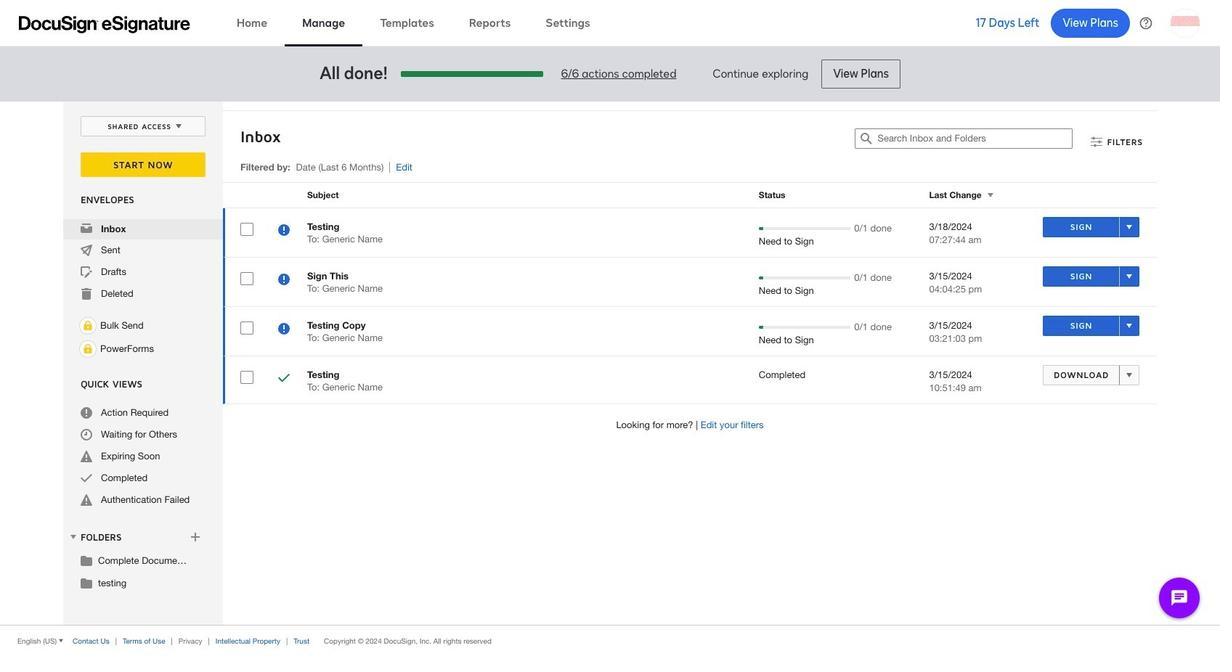 Task type: locate. For each thing, give the bounding box(es) containing it.
Search Inbox and Folders text field
[[878, 129, 1072, 148]]

need to sign image
[[278, 274, 290, 288], [278, 323, 290, 337]]

1 vertical spatial need to sign image
[[278, 323, 290, 337]]

1 vertical spatial lock image
[[79, 341, 97, 358]]

folder image
[[81, 577, 92, 589]]

2 need to sign image from the top
[[278, 323, 290, 337]]

0 vertical spatial lock image
[[79, 317, 97, 335]]

view folders image
[[68, 532, 79, 543]]

your uploaded profile image image
[[1171, 8, 1200, 37]]

clock image
[[81, 429, 92, 441]]

need to sign image up completed image
[[278, 323, 290, 337]]

0 vertical spatial need to sign image
[[278, 274, 290, 288]]

sent image
[[81, 245, 92, 256]]

2 lock image from the top
[[79, 341, 97, 358]]

inbox image
[[81, 223, 92, 235]]

secondary navigation region
[[63, 102, 1161, 625]]

alert image
[[81, 495, 92, 506]]

alert image
[[81, 451, 92, 463]]

1 lock image from the top
[[79, 317, 97, 335]]

lock image
[[79, 317, 97, 335], [79, 341, 97, 358]]

need to sign image down need to sign image
[[278, 274, 290, 288]]

need to sign image
[[278, 224, 290, 238]]



Task type: vqa. For each thing, say whether or not it's contained in the screenshot.
2nd Need to Sign image
yes



Task type: describe. For each thing, give the bounding box(es) containing it.
folder image
[[81, 555, 92, 567]]

draft image
[[81, 267, 92, 278]]

completed image
[[81, 473, 92, 484]]

docusign esignature image
[[19, 16, 190, 33]]

action required image
[[81, 407, 92, 419]]

more info region
[[0, 625, 1220, 657]]

1 need to sign image from the top
[[278, 274, 290, 288]]

trash image
[[81, 288, 92, 300]]

completed image
[[278, 373, 290, 386]]



